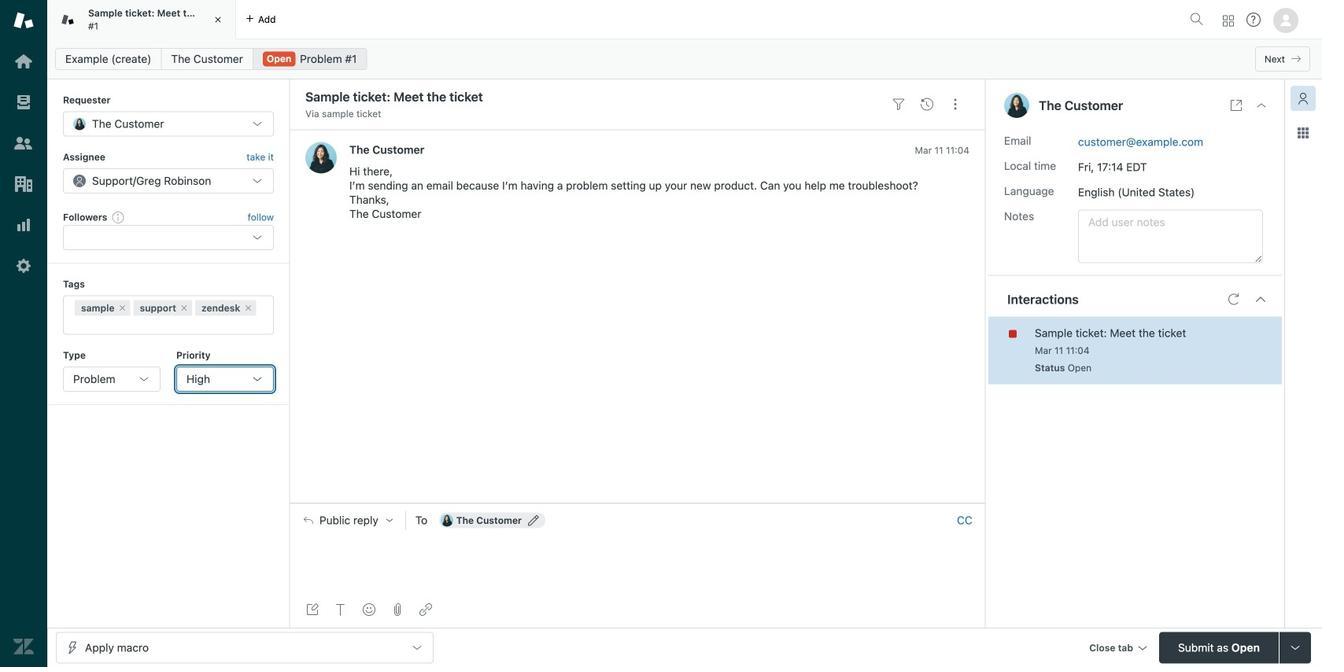 Task type: describe. For each thing, give the bounding box(es) containing it.
admin image
[[13, 256, 34, 276]]

Mar 11 11:04 text field
[[915, 145, 970, 156]]

3 remove image from the left
[[243, 303, 253, 313]]

1 remove image from the left
[[118, 303, 127, 313]]

zendesk products image
[[1223, 15, 1234, 26]]

2 remove image from the left
[[179, 303, 189, 313]]

add link (cmd k) image
[[419, 604, 432, 616]]

get help image
[[1247, 13, 1261, 27]]

edit user image
[[528, 515, 539, 526]]

zendesk support image
[[13, 10, 34, 31]]

reporting image
[[13, 215, 34, 235]]

avatar image
[[305, 142, 337, 173]]

events image
[[921, 98, 933, 111]]

info on adding followers image
[[112, 211, 125, 223]]

format text image
[[334, 604, 347, 616]]

add attachment image
[[391, 604, 404, 616]]

draft mode image
[[306, 604, 319, 616]]

customers image
[[13, 133, 34, 153]]



Task type: locate. For each thing, give the bounding box(es) containing it.
Subject field
[[302, 87, 881, 106]]

user image
[[1004, 93, 1029, 118]]

remove image
[[118, 303, 127, 313], [179, 303, 189, 313], [243, 303, 253, 313]]

tabs tab list
[[47, 0, 1184, 39]]

displays possible ticket submission types image
[[1289, 642, 1302, 654]]

Add user notes text field
[[1078, 210, 1263, 263]]

filter image
[[892, 98, 905, 111]]

view more details image
[[1230, 99, 1243, 112]]

Mar 11 11:04 text field
[[1035, 345, 1090, 356]]

customer@example.com image
[[441, 514, 453, 527]]

get started image
[[13, 51, 34, 72]]

0 horizontal spatial close image
[[210, 12, 226, 28]]

apps image
[[1297, 127, 1310, 139]]

2 horizontal spatial remove image
[[243, 303, 253, 313]]

hide composer image
[[631, 497, 644, 510]]

0 horizontal spatial remove image
[[118, 303, 127, 313]]

insert emojis image
[[363, 604, 375, 616]]

close image
[[210, 12, 226, 28], [1255, 99, 1268, 112]]

close image inside the tabs tab list
[[210, 12, 226, 28]]

customer context image
[[1297, 92, 1310, 105]]

main element
[[0, 0, 47, 667]]

views image
[[13, 92, 34, 113]]

1 horizontal spatial close image
[[1255, 99, 1268, 112]]

zendesk image
[[13, 637, 34, 657]]

ticket actions image
[[949, 98, 962, 111]]

0 vertical spatial close image
[[210, 12, 226, 28]]

organizations image
[[13, 174, 34, 194]]

1 horizontal spatial remove image
[[179, 303, 189, 313]]

secondary element
[[47, 43, 1322, 75]]

1 vertical spatial close image
[[1255, 99, 1268, 112]]

tab
[[47, 0, 236, 39]]



Task type: vqa. For each thing, say whether or not it's contained in the screenshot.
heading
no



